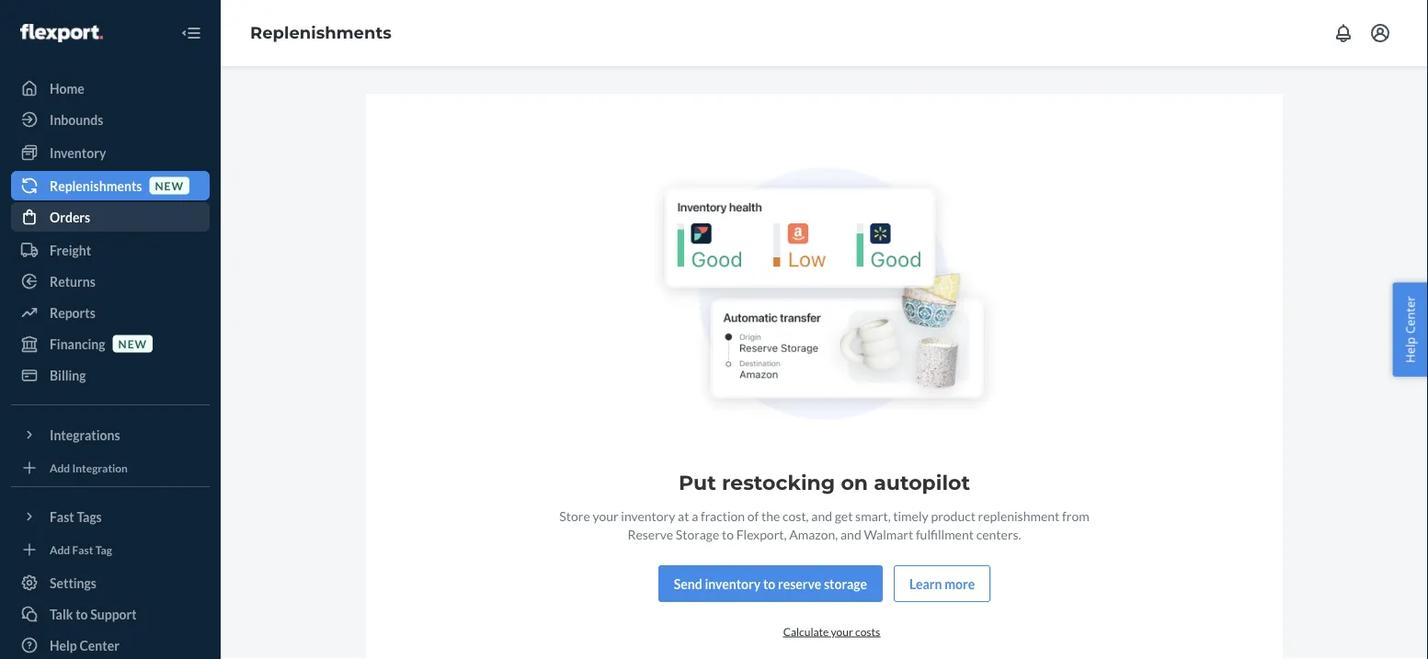 Task type: describe. For each thing, give the bounding box(es) containing it.
your for calculate
[[831, 625, 853, 638]]

walmart
[[864, 526, 913, 542]]

inventory link
[[11, 138, 210, 167]]

amazon,
[[789, 526, 838, 542]]

store your inventory at a fraction of the cost, and get smart, timely product replenishment from reserve storage to flexport, amazon, and walmart fulfillment centers.
[[559, 508, 1089, 542]]

centers.
[[976, 526, 1021, 542]]

inventory
[[50, 145, 106, 160]]

send inventory to reserve storage
[[674, 576, 867, 592]]

support
[[90, 606, 137, 622]]

home link
[[11, 74, 210, 103]]

learn
[[909, 576, 942, 592]]

freight
[[50, 242, 91, 258]]

on
[[841, 470, 868, 495]]

0 horizontal spatial to
[[76, 606, 88, 622]]

learn more button
[[894, 565, 990, 602]]

add integration link
[[11, 457, 210, 479]]

billing link
[[11, 360, 210, 390]]

at
[[678, 508, 689, 524]]

talk
[[50, 606, 73, 622]]

integrations button
[[11, 420, 210, 450]]

home
[[50, 80, 84, 96]]

center inside button
[[1402, 296, 1418, 334]]

orders link
[[11, 202, 210, 232]]

your for store
[[593, 508, 619, 524]]

restocking
[[722, 470, 835, 495]]

integration
[[72, 461, 128, 474]]

financing
[[50, 336, 105, 352]]

fulfillment
[[916, 526, 974, 542]]

open account menu image
[[1369, 22, 1391, 44]]

add fast tag link
[[11, 539, 210, 561]]

costs
[[855, 625, 880, 638]]

calculate your costs link
[[783, 625, 880, 638]]

freight link
[[11, 235, 210, 265]]

calculate your costs
[[783, 625, 880, 638]]

tag
[[95, 543, 112, 556]]

new for replenishments
[[155, 179, 184, 192]]

calculate
[[783, 625, 829, 638]]

from
[[1062, 508, 1089, 524]]

billing
[[50, 367, 86, 383]]

new for financing
[[118, 337, 147, 350]]

fast inside dropdown button
[[50, 509, 74, 525]]

reserve
[[778, 576, 821, 592]]

send inventory to reserve storage button
[[658, 565, 883, 602]]

timely
[[893, 508, 928, 524]]

a
[[692, 508, 698, 524]]

smart,
[[855, 508, 891, 524]]

help inside button
[[1402, 337, 1418, 363]]

0 horizontal spatial help
[[50, 638, 77, 653]]

orders
[[50, 209, 90, 225]]

reports link
[[11, 298, 210, 327]]

flexport logo image
[[20, 24, 103, 42]]



Task type: locate. For each thing, give the bounding box(es) containing it.
to down the fraction
[[722, 526, 734, 542]]

0 vertical spatial fast
[[50, 509, 74, 525]]

reports
[[50, 305, 95, 320]]

tags
[[77, 509, 102, 525]]

1 horizontal spatial your
[[831, 625, 853, 638]]

settings
[[50, 575, 97, 591]]

put
[[679, 470, 716, 495]]

1 horizontal spatial new
[[155, 179, 184, 192]]

get
[[835, 508, 853, 524]]

1 vertical spatial center
[[80, 638, 119, 653]]

0 vertical spatial to
[[722, 526, 734, 542]]

replenishments
[[250, 23, 392, 43], [50, 178, 142, 194]]

0 vertical spatial inventory
[[621, 508, 675, 524]]

fraction
[[701, 508, 745, 524]]

inventory right the "send"
[[705, 576, 761, 592]]

1 add from the top
[[50, 461, 70, 474]]

to
[[722, 526, 734, 542], [763, 576, 775, 592], [76, 606, 88, 622]]

returns
[[50, 274, 95, 289]]

your left "costs"
[[831, 625, 853, 638]]

add
[[50, 461, 70, 474], [50, 543, 70, 556]]

help center
[[1402, 296, 1418, 363], [50, 638, 119, 653]]

0 horizontal spatial help center
[[50, 638, 119, 653]]

0 horizontal spatial your
[[593, 508, 619, 524]]

your right 'store'
[[593, 508, 619, 524]]

1 horizontal spatial replenishments
[[250, 23, 392, 43]]

inventory
[[621, 508, 675, 524], [705, 576, 761, 592]]

and down "get"
[[840, 526, 861, 542]]

open notifications image
[[1332, 22, 1354, 44]]

product
[[931, 508, 976, 524]]

of
[[747, 508, 759, 524]]

add up settings on the left of page
[[50, 543, 70, 556]]

1 vertical spatial inventory
[[705, 576, 761, 592]]

1 vertical spatial replenishments
[[50, 178, 142, 194]]

2 vertical spatial to
[[76, 606, 88, 622]]

add fast tag
[[50, 543, 112, 556]]

1 vertical spatial your
[[831, 625, 853, 638]]

reserve
[[628, 526, 673, 542]]

1 vertical spatial add
[[50, 543, 70, 556]]

0 horizontal spatial replenishments
[[50, 178, 142, 194]]

put restocking on autopilot
[[679, 470, 970, 495]]

0 vertical spatial help center
[[1402, 296, 1418, 363]]

1 vertical spatial help center
[[50, 638, 119, 653]]

the
[[761, 508, 780, 524]]

0 vertical spatial center
[[1402, 296, 1418, 334]]

settings link
[[11, 568, 210, 598]]

empty list image
[[647, 167, 1002, 427]]

new down reports link
[[118, 337, 147, 350]]

0 horizontal spatial and
[[811, 508, 832, 524]]

1 horizontal spatial and
[[840, 526, 861, 542]]

0 vertical spatial your
[[593, 508, 619, 524]]

talk to support button
[[11, 600, 210, 629]]

1 vertical spatial fast
[[72, 543, 93, 556]]

and up amazon,
[[811, 508, 832, 524]]

new
[[155, 179, 184, 192], [118, 337, 147, 350]]

2 horizontal spatial to
[[763, 576, 775, 592]]

1 horizontal spatial to
[[722, 526, 734, 542]]

0 vertical spatial replenishments
[[250, 23, 392, 43]]

1 vertical spatial to
[[763, 576, 775, 592]]

2 add from the top
[[50, 543, 70, 556]]

add left integration
[[50, 461, 70, 474]]

1 vertical spatial help
[[50, 638, 77, 653]]

storage
[[676, 526, 719, 542]]

1 vertical spatial new
[[118, 337, 147, 350]]

add integration
[[50, 461, 128, 474]]

add for add integration
[[50, 461, 70, 474]]

integrations
[[50, 427, 120, 443]]

new up orders link
[[155, 179, 184, 192]]

1 horizontal spatial help
[[1402, 337, 1418, 363]]

1 vertical spatial and
[[840, 526, 861, 542]]

add for add fast tag
[[50, 543, 70, 556]]

send
[[674, 576, 702, 592]]

help center link
[[11, 631, 210, 659]]

returns link
[[11, 267, 210, 296]]

0 vertical spatial and
[[811, 508, 832, 524]]

cost,
[[783, 508, 809, 524]]

inventory inside store your inventory at a fraction of the cost, and get smart, timely product replenishment from reserve storage to flexport, amazon, and walmart fulfillment centers.
[[621, 508, 675, 524]]

close navigation image
[[180, 22, 202, 44]]

replenishment
[[978, 508, 1060, 524]]

learn more
[[909, 576, 975, 592]]

fast
[[50, 509, 74, 525], [72, 543, 93, 556]]

0 vertical spatial add
[[50, 461, 70, 474]]

help
[[1402, 337, 1418, 363], [50, 638, 77, 653]]

help center button
[[1393, 282, 1428, 377]]

fast left "tags"
[[50, 509, 74, 525]]

1 horizontal spatial help center
[[1402, 296, 1418, 363]]

your inside store your inventory at a fraction of the cost, and get smart, timely product replenishment from reserve storage to flexport, amazon, and walmart fulfillment centers.
[[593, 508, 619, 524]]

replenishments link
[[250, 23, 392, 43]]

to inside store your inventory at a fraction of the cost, and get smart, timely product replenishment from reserve storage to flexport, amazon, and walmart fulfillment centers.
[[722, 526, 734, 542]]

inbounds
[[50, 112, 103, 127]]

1 horizontal spatial inventory
[[705, 576, 761, 592]]

inventory inside button
[[705, 576, 761, 592]]

fast tags button
[[11, 502, 210, 531]]

fast tags
[[50, 509, 102, 525]]

0 vertical spatial help
[[1402, 337, 1418, 363]]

store
[[559, 508, 590, 524]]

0 horizontal spatial center
[[80, 638, 119, 653]]

autopilot
[[874, 470, 970, 495]]

help center inside button
[[1402, 296, 1418, 363]]

0 vertical spatial new
[[155, 179, 184, 192]]

more
[[945, 576, 975, 592]]

to right talk
[[76, 606, 88, 622]]

1 horizontal spatial center
[[1402, 296, 1418, 334]]

inbounds link
[[11, 105, 210, 134]]

storage
[[824, 576, 867, 592]]

0 horizontal spatial inventory
[[621, 508, 675, 524]]

flexport,
[[736, 526, 787, 542]]

fast left tag
[[72, 543, 93, 556]]

0 horizontal spatial new
[[118, 337, 147, 350]]

talk to support
[[50, 606, 137, 622]]

and
[[811, 508, 832, 524], [840, 526, 861, 542]]

inventory up 'reserve'
[[621, 508, 675, 524]]

center
[[1402, 296, 1418, 334], [80, 638, 119, 653]]

your
[[593, 508, 619, 524], [831, 625, 853, 638]]

to left reserve
[[763, 576, 775, 592]]



Task type: vqa. For each thing, say whether or not it's contained in the screenshot.
talk
yes



